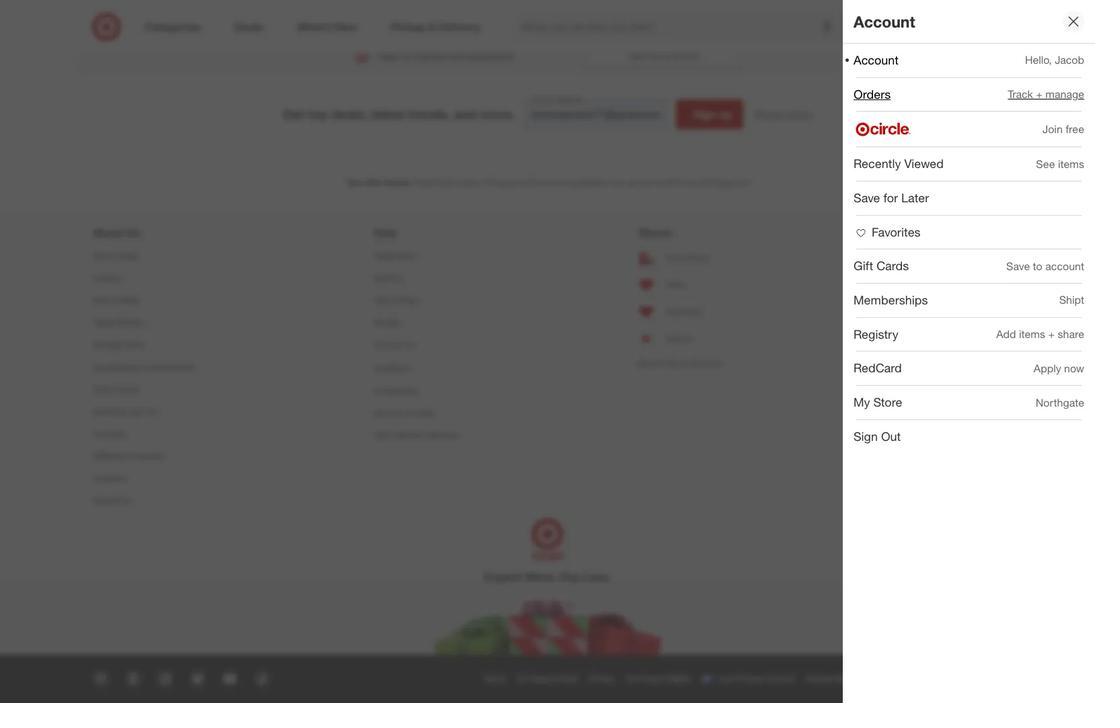 Task type: vqa. For each thing, say whether or not it's contained in the screenshot.
& inside "link"
yes



Task type: locate. For each thing, give the bounding box(es) containing it.
1 vertical spatial services
[[691, 359, 722, 369]]

track for track + manage
[[1008, 88, 1033, 101]]

save for save to account
[[1007, 260, 1030, 273]]

supply
[[530, 674, 555, 684]]

1 vertical spatial a
[[683, 253, 688, 263]]

1 vertical spatial store
[[669, 359, 689, 369]]

0 vertical spatial help
[[378, 50, 397, 62]]

see items
[[1036, 157, 1085, 171]]

ca right the 'privacy' link
[[626, 674, 637, 684]]

track inside account dialog
[[1008, 88, 1033, 101]]

0 vertical spatial about
[[93, 226, 124, 239]]

account up account hello, jacob element
[[854, 12, 915, 31]]

about for about us
[[93, 226, 124, 239]]

center
[[115, 385, 140, 395]]

more in-store services
[[639, 359, 722, 369]]

orders down returns link
[[395, 295, 420, 306]]

hi, link
[[878, 12, 965, 42]]

affiliates & partners
[[93, 452, 164, 462]]

0 horizontal spatial orders
[[395, 295, 420, 306]]

affiliates
[[93, 452, 123, 462]]

1 about from the top
[[93, 226, 124, 239]]

store
[[690, 253, 709, 263], [669, 359, 689, 369], [874, 395, 903, 410]]

items down free
[[1058, 157, 1085, 171]]

items right add in the top of the page
[[1019, 328, 1046, 341]]

1 horizontal spatial orders
[[854, 87, 891, 101]]

ca supply chain
[[517, 674, 578, 684]]

account
[[854, 12, 915, 31], [854, 52, 899, 67]]

0 horizontal spatial ca
[[517, 674, 528, 684]]

2 vertical spatial store
[[874, 395, 903, 410]]

2 horizontal spatial target
[[374, 251, 396, 261]]

1 vertical spatial +
[[1049, 328, 1055, 341]]

0 vertical spatial see
[[1036, 157, 1055, 171]]

0 horizontal spatial us
[[127, 226, 140, 239]]

target for target help
[[374, 251, 396, 261]]

privacy left rights
[[639, 674, 665, 684]]

sign left out
[[854, 429, 878, 444]]

details.
[[384, 177, 412, 188]]

see down join
[[1036, 157, 1055, 171]]

see
[[1036, 157, 1055, 171], [347, 177, 362, 188]]

1 horizontal spatial store
[[690, 253, 709, 263]]

None text field
[[526, 99, 666, 129]]

see inside account dialog
[[1036, 157, 1055, 171]]

0 horizontal spatial save
[[854, 190, 880, 205]]

1 horizontal spatial ca
[[626, 674, 637, 684]]

1 vertical spatial us
[[405, 340, 415, 350]]

save for save for later
[[854, 190, 880, 205]]

cards
[[877, 259, 909, 273]]

1 horizontal spatial items
[[1058, 157, 1085, 171]]

items for registry
[[1019, 328, 1046, 341]]

quick
[[653, 51, 673, 61]]

1 vertical spatial help
[[374, 226, 397, 239]]

1 vertical spatial redcard
[[854, 361, 902, 376]]

track
[[1008, 88, 1033, 101], [374, 295, 393, 306]]

services down fraud on the bottom
[[428, 431, 459, 441]]

track down hello, at the right
[[1008, 88, 1033, 101]]

0 horizontal spatial services
[[428, 431, 459, 441]]

1 horizontal spatial see
[[1036, 157, 1055, 171]]

1 vertical spatial see
[[347, 177, 362, 188]]

orders
[[854, 87, 891, 101], [395, 295, 420, 306]]

store right my
[[874, 395, 903, 410]]

& left blog
[[115, 295, 120, 306]]

bullseye
[[93, 340, 123, 350]]

2 horizontal spatial services
[[902, 226, 946, 239]]

see inside * see offer details. restrictions apply. pricing, promotions and availability may vary by location and at target.com
[[347, 177, 362, 188]]

team member services
[[374, 431, 459, 441]]

a right take at the top right of page
[[647, 51, 651, 61]]

sign inside account dialog
[[854, 429, 878, 444]]

target brands
[[93, 318, 143, 328]]

1 horizontal spatial save
[[1007, 260, 1030, 273]]

ca left supply
[[517, 674, 528, 684]]

deals,
[[331, 106, 367, 122]]

take a quick survey
[[628, 51, 699, 61]]

optical
[[666, 334, 691, 344]]

0 vertical spatial track
[[1008, 88, 1033, 101]]

about up about target at the top of the page
[[93, 226, 124, 239]]

0 vertical spatial account
[[854, 12, 915, 31]]

save for later
[[854, 190, 929, 205]]

1 ca from the left
[[517, 674, 528, 684]]

survey
[[675, 51, 699, 61]]

policy
[[788, 108, 813, 120]]

1 horizontal spatial sign
[[854, 429, 878, 444]]

+ left share
[[1049, 328, 1055, 341]]

sustainability
[[93, 362, 141, 372]]

& inside security & fraud link
[[406, 408, 411, 418]]

governance
[[151, 362, 194, 372]]

contact us
[[374, 340, 415, 350]]

sustainability & governance
[[93, 362, 194, 372]]

blog
[[123, 295, 139, 306]]

& down the bullseye shop link
[[143, 362, 148, 372]]

2 ca from the left
[[626, 674, 637, 684]]

2 vertical spatial us
[[147, 407, 156, 417]]

us right 'contact'
[[405, 340, 415, 350]]

sign out link
[[843, 420, 1095, 454]]

pricing,
[[482, 177, 509, 188]]

accessibility link
[[374, 380, 459, 402]]

0 horizontal spatial items
[[1019, 328, 1046, 341]]

about for about target
[[93, 251, 115, 261]]

1 horizontal spatial a
[[683, 253, 688, 263]]

& inside the news & blog link
[[115, 295, 120, 306]]

targetplus
[[93, 496, 130, 506]]

target: expect more. pay less. image
[[359, 512, 737, 655]]

suppliers link
[[93, 468, 194, 490]]

0 horizontal spatial a
[[647, 51, 651, 61]]

store for in-
[[669, 359, 689, 369]]

0 horizontal spatial track
[[374, 295, 393, 306]]

more
[[639, 359, 657, 369]]

chain
[[557, 674, 578, 684]]

memberships
[[854, 293, 928, 308]]

+ left manage
[[1036, 88, 1043, 101]]

store inside account dialog
[[874, 395, 903, 410]]

store right the find
[[690, 253, 709, 263]]

a inside button
[[647, 51, 651, 61]]

1 horizontal spatial target
[[117, 251, 139, 261]]

target down 'news'
[[93, 318, 115, 328]]

and left more.
[[454, 106, 477, 122]]

us inside contact us link
[[405, 340, 415, 350]]

privacy left policy
[[754, 108, 785, 120]]

location
[[655, 177, 684, 188]]

this
[[449, 50, 464, 62]]

0 vertical spatial a
[[647, 51, 651, 61]]

redcard link
[[902, 272, 1003, 299]]

account down search button on the top right of the page
[[854, 52, 899, 67]]

0 horizontal spatial redcard
[[854, 361, 902, 376]]

1 account from the top
[[854, 12, 915, 31]]

2 horizontal spatial and
[[686, 177, 700, 188]]

0 horizontal spatial +
[[1036, 88, 1043, 101]]

help up returns link
[[398, 251, 415, 261]]

store for a
[[690, 253, 709, 263]]

2 horizontal spatial store
[[874, 395, 903, 410]]

services down later
[[902, 226, 946, 239]]

target
[[117, 251, 139, 261], [374, 251, 396, 261], [93, 318, 115, 328]]

0 vertical spatial sign
[[693, 107, 716, 121]]

& inside the sustainability & governance link
[[143, 362, 148, 372]]

& for blog
[[115, 295, 120, 306]]

affiliates & partners link
[[93, 446, 194, 468]]

apply.
[[459, 177, 480, 188]]

1 horizontal spatial redcard
[[929, 280, 961, 290]]

sign left up
[[693, 107, 716, 121]]

0 vertical spatial save
[[854, 190, 880, 205]]

join
[[1043, 122, 1063, 136]]

& inside affiliates & partners link
[[125, 452, 131, 462]]

trends,
[[408, 106, 450, 122]]

2 vertical spatial help
[[398, 251, 415, 261]]

and left availability
[[555, 177, 568, 188]]

fraud
[[413, 408, 434, 418]]

0 horizontal spatial sign
[[693, 107, 716, 121]]

take a quick survey button
[[586, 46, 741, 67]]

1 vertical spatial account
[[854, 52, 899, 67]]

up
[[949, 415, 960, 425]]

1 horizontal spatial +
[[1049, 328, 1055, 341]]

free
[[1066, 122, 1085, 136]]

save to account
[[1007, 260, 1085, 273]]

2 about from the top
[[93, 251, 115, 261]]

1 vertical spatial sign
[[854, 429, 878, 444]]

1 vertical spatial save
[[1007, 260, 1030, 273]]

0 vertical spatial us
[[127, 226, 140, 239]]

1 vertical spatial track
[[374, 295, 393, 306]]

store down optical link
[[669, 359, 689, 369]]

target up returns
[[374, 251, 396, 261]]

later
[[902, 190, 929, 205]]

services down optical link
[[691, 359, 722, 369]]

0 vertical spatial store
[[690, 253, 709, 263]]

vary
[[627, 177, 642, 188]]

improve
[[412, 50, 446, 62]]

0 vertical spatial services
[[902, 226, 946, 239]]

1 horizontal spatial us
[[147, 407, 156, 417]]

recently
[[854, 156, 901, 171]]

privacy right the "chain"
[[589, 674, 615, 684]]

1 horizontal spatial and
[[555, 177, 568, 188]]

1 vertical spatial about
[[93, 251, 115, 261]]

0 horizontal spatial store
[[669, 359, 689, 369]]

by
[[645, 177, 653, 188]]

security & fraud
[[374, 408, 434, 418]]

news & blog link
[[93, 289, 194, 312]]

about up careers
[[93, 251, 115, 261]]

optical link
[[639, 326, 722, 352]]

0 horizontal spatial see
[[347, 177, 362, 188]]

us up the about target link
[[127, 226, 140, 239]]

0 horizontal spatial target
[[93, 318, 115, 328]]

save left to
[[1007, 260, 1030, 273]]

help left us
[[378, 50, 397, 62]]

redcard up my store
[[854, 361, 902, 376]]

0 vertical spatial orders
[[854, 87, 891, 101]]

& right affiliates
[[125, 452, 131, 462]]

save left for
[[854, 190, 880, 205]]

a right the find
[[683, 253, 688, 263]]

to
[[1033, 260, 1043, 273]]

help up target help
[[374, 226, 397, 239]]

sign inside button
[[693, 107, 716, 121]]

advertise with us link
[[93, 401, 194, 423]]

more.
[[480, 106, 515, 122]]

& for partners
[[125, 452, 131, 462]]

add
[[997, 328, 1016, 341]]

redcard inside account dialog
[[854, 361, 902, 376]]

orders down account hello, jacob element
[[854, 87, 891, 101]]

2 horizontal spatial us
[[405, 340, 415, 350]]

bullseye shop
[[93, 340, 145, 350]]

track up recalls
[[374, 295, 393, 306]]

1 vertical spatial orders
[[395, 295, 420, 306]]

and left the at
[[686, 177, 700, 188]]

1 vertical spatial items
[[1019, 328, 1046, 341]]

& left fraud on the bottom
[[406, 408, 411, 418]]

0 vertical spatial items
[[1058, 157, 1085, 171]]

advertise with us
[[93, 407, 156, 417]]

apply now
[[1034, 362, 1085, 375]]

* see offer details. restrictions apply. pricing, promotions and availability may vary by location and at target.com
[[345, 175, 751, 188]]

us right with
[[147, 407, 156, 417]]

sign up
[[693, 107, 732, 121]]

target down 'about us'
[[117, 251, 139, 261]]

see left offer
[[347, 177, 362, 188]]

& for governance
[[143, 362, 148, 372]]

share
[[1058, 328, 1085, 341]]

redcard down favorites link
[[929, 280, 961, 290]]

my
[[854, 395, 870, 410]]

1 horizontal spatial track
[[1008, 88, 1033, 101]]

shop
[[125, 340, 145, 350]]



Task type: describe. For each thing, give the bounding box(es) containing it.
search
[[837, 21, 869, 35]]

target for target brands
[[93, 318, 115, 328]]

2 account from the top
[[854, 52, 899, 67]]

terms link
[[482, 671, 514, 687]]

with
[[129, 407, 144, 417]]

press
[[93, 385, 113, 395]]

1 horizontal spatial services
[[691, 359, 722, 369]]

items for recently viewed
[[1058, 157, 1085, 171]]

target brands link
[[93, 312, 194, 334]]

account dialog
[[843, 0, 1095, 704]]

apply
[[1034, 362, 1062, 375]]

save for later link
[[843, 182, 1095, 215]]

ca for ca privacy rights
[[626, 674, 637, 684]]

& for fraud
[[406, 408, 411, 418]]

investors link
[[93, 423, 194, 446]]

interest based ads link
[[803, 671, 883, 687]]

choices
[[766, 674, 795, 684]]

What can we help you find? suggestions appear below search field
[[513, 12, 846, 42]]

us
[[400, 50, 410, 62]]

target help
[[374, 251, 415, 261]]

contact
[[374, 340, 403, 350]]

clinic
[[666, 280, 686, 290]]

promotions
[[511, 177, 552, 188]]

privacy right your
[[737, 674, 763, 684]]

ca privacy rights
[[626, 674, 691, 684]]

returns
[[374, 273, 402, 283]]

help for help
[[374, 226, 397, 239]]

out
[[881, 429, 901, 444]]

get
[[283, 106, 304, 122]]

availability
[[570, 177, 608, 188]]

pharmacy link
[[639, 299, 722, 326]]

sign for sign out
[[854, 429, 878, 444]]

rights
[[668, 674, 691, 684]]

latest
[[371, 106, 405, 122]]

privacy policy link
[[754, 107, 813, 121]]

news & blog
[[93, 295, 139, 306]]

recently viewed
[[854, 156, 944, 171]]

targetplus link
[[93, 490, 194, 512]]

contact us link
[[374, 334, 459, 356]]

privacy link
[[586, 671, 623, 687]]

us for about us
[[127, 226, 140, 239]]

security
[[374, 408, 404, 418]]

ca privacy rights link
[[623, 671, 699, 687]]

gift cards
[[854, 259, 909, 273]]

find a store
[[666, 253, 709, 263]]

target help link
[[374, 245, 459, 267]]

0 vertical spatial redcard
[[929, 280, 961, 290]]

a for store
[[683, 253, 688, 263]]

target.com
[[711, 177, 751, 188]]

shipt
[[1060, 294, 1085, 307]]

about us
[[93, 226, 140, 239]]

us inside advertise with us link
[[147, 407, 156, 417]]

team member services link
[[374, 425, 459, 447]]

ca for ca supply chain
[[517, 674, 528, 684]]

pharmacy
[[666, 307, 702, 317]]

careers link
[[93, 267, 194, 289]]

experience.
[[466, 50, 515, 62]]

track + manage
[[1008, 88, 1085, 101]]

view favorites element
[[854, 225, 921, 239]]

member
[[395, 431, 426, 441]]

get top deals, latest trends, and more.
[[283, 106, 515, 122]]

your
[[719, 674, 735, 684]]

a for quick
[[647, 51, 651, 61]]

investors
[[93, 429, 126, 439]]

based
[[835, 674, 859, 684]]

sign for sign up
[[693, 107, 716, 121]]

account hello, jacob element
[[854, 52, 899, 67]]

registry
[[854, 327, 899, 342]]

0 vertical spatial +
[[1036, 88, 1043, 101]]

more in-store services link
[[639, 352, 722, 375]]

orders inside account dialog
[[854, 87, 891, 101]]

press center link
[[93, 379, 194, 401]]

up
[[719, 107, 732, 121]]

bullseye shop link
[[93, 334, 194, 356]]

hi,
[[909, 21, 922, 32]]

us for contact us
[[405, 340, 415, 350]]

your privacy choices
[[719, 674, 795, 684]]

about target link
[[93, 245, 194, 267]]

join free
[[1043, 122, 1085, 136]]

account
[[1046, 260, 1085, 273]]

2 vertical spatial services
[[428, 431, 459, 441]]

stores
[[639, 226, 672, 239]]

clinic link
[[639, 272, 722, 299]]

help for help us improve this experience.
[[378, 50, 397, 62]]

at
[[702, 177, 709, 188]]

news
[[93, 295, 113, 306]]

join free link
[[843, 112, 1095, 147]]

brands
[[117, 318, 143, 328]]

jacob
[[1055, 53, 1085, 67]]

feedback button
[[374, 356, 459, 380]]

suppliers
[[93, 474, 127, 484]]

top
[[308, 106, 328, 122]]

manage
[[1046, 88, 1085, 101]]

help inside target help link
[[398, 251, 415, 261]]

gift
[[854, 259, 874, 273]]

ca supply chain link
[[514, 671, 586, 687]]

track for track orders
[[374, 295, 393, 306]]

offer
[[364, 177, 382, 188]]

careers
[[93, 273, 121, 283]]

restrictions
[[414, 177, 457, 188]]

now
[[1065, 362, 1085, 375]]

favorites
[[872, 225, 921, 239]]

0 horizontal spatial and
[[454, 106, 477, 122]]

sign out
[[854, 429, 901, 444]]

for
[[884, 190, 898, 205]]

returns link
[[374, 267, 459, 289]]

viewed
[[905, 156, 944, 171]]

track orders link
[[374, 289, 459, 312]]

ads
[[861, 674, 875, 684]]



